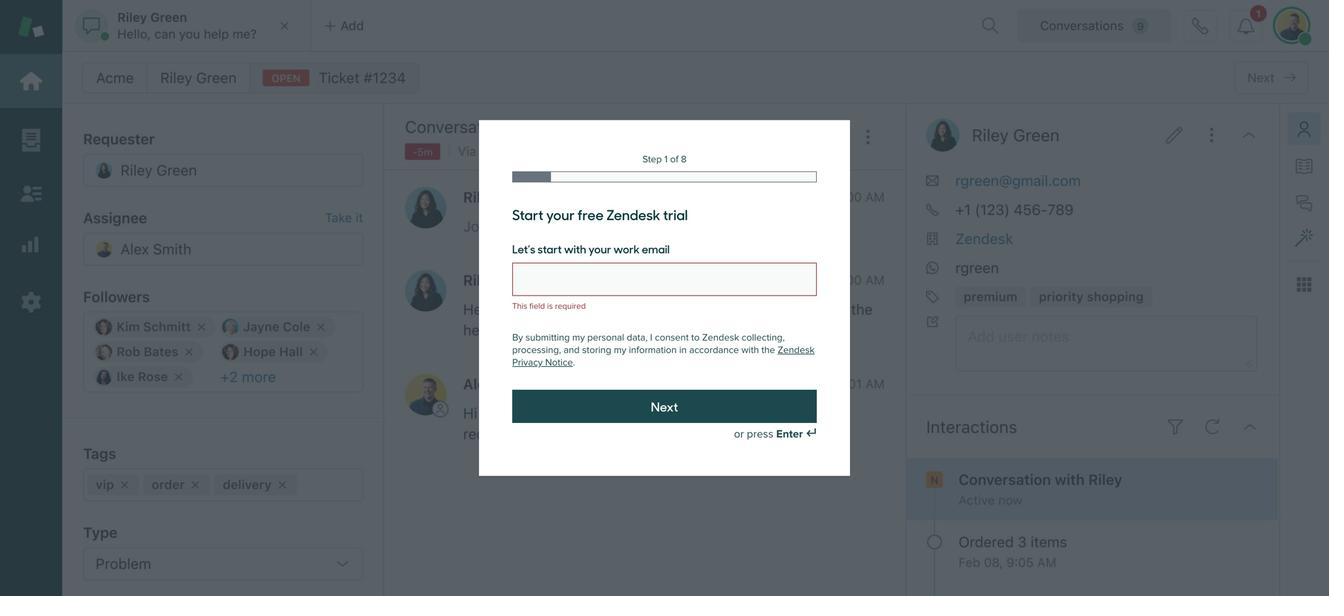 Task type: locate. For each thing, give the bounding box(es) containing it.
in
[[679, 345, 687, 356]]

0 vertical spatial with
[[564, 241, 586, 256]]

zendesk up the accordance
[[702, 332, 739, 344]]

zendesk
[[607, 205, 661, 224], [702, 332, 739, 344], [778, 345, 815, 356]]

i
[[650, 332, 653, 344]]

next
[[651, 398, 678, 415]]

1 horizontal spatial zendesk
[[702, 332, 739, 344]]

with right start
[[564, 241, 586, 256]]

with down collecting,
[[742, 345, 759, 356]]

of
[[670, 154, 679, 165]]

1 horizontal spatial with
[[742, 345, 759, 356]]

your left work
[[589, 241, 611, 256]]

0 horizontal spatial zendesk
[[607, 205, 661, 224]]

is
[[547, 301, 553, 311]]

my
[[572, 332, 585, 344], [614, 345, 627, 356]]

0 vertical spatial my
[[572, 332, 585, 344]]

this field is required alert
[[512, 301, 817, 311]]

1 vertical spatial my
[[614, 345, 627, 356]]

field
[[530, 301, 545, 311]]

1 vertical spatial your
[[589, 241, 611, 256]]

start
[[538, 241, 562, 256]]

2 vertical spatial zendesk
[[778, 345, 815, 356]]

start your free zendesk trial
[[512, 205, 688, 224]]

with inside by submitting my personal data, i consent to zendesk collecting, processing, and storing my information in accordance with the
[[742, 345, 759, 356]]

privacy
[[512, 357, 543, 368]]

enter
[[776, 428, 803, 441]]

.
[[573, 357, 575, 368]]

my up and
[[572, 332, 585, 344]]

zendesk privacy notice link
[[512, 345, 815, 368]]

step 1 of 8
[[643, 154, 687, 165]]

2 horizontal spatial zendesk
[[778, 345, 815, 356]]

zendesk privacy notice
[[512, 345, 815, 368]]

by
[[512, 332, 523, 344]]

accordance
[[689, 345, 739, 356]]

1 horizontal spatial your
[[589, 241, 611, 256]]

1 vertical spatial zendesk
[[702, 332, 739, 344]]

email
[[642, 241, 670, 256]]

let's start with your work email
[[512, 241, 670, 256]]

zendesk right "the"
[[778, 345, 815, 356]]

0 horizontal spatial with
[[564, 241, 586, 256]]

your left free
[[546, 205, 575, 224]]

your
[[546, 205, 575, 224], [589, 241, 611, 256]]

0 horizontal spatial your
[[546, 205, 575, 224]]

my down personal
[[614, 345, 627, 356]]

or
[[734, 428, 744, 441]]

submitting
[[526, 332, 570, 344]]

or press enter
[[734, 428, 803, 441]]

consent
[[655, 332, 689, 344]]

processing,
[[512, 345, 561, 356]]

8
[[681, 154, 687, 165]]

information
[[629, 345, 677, 356]]

required
[[555, 301, 586, 311]]

1 vertical spatial with
[[742, 345, 759, 356]]

zendesk up work
[[607, 205, 661, 224]]

personal
[[588, 332, 624, 344]]

storing
[[582, 345, 611, 356]]

with
[[564, 241, 586, 256], [742, 345, 759, 356]]

and
[[564, 345, 580, 356]]



Task type: describe. For each thing, give the bounding box(es) containing it.
collecting,
[[742, 332, 785, 344]]

0 vertical spatial your
[[546, 205, 575, 224]]

notice
[[545, 357, 573, 368]]

zendesk inside the zendesk privacy notice
[[778, 345, 815, 356]]

start
[[512, 205, 544, 224]]

Let's start with your work email email field
[[512, 263, 817, 296]]

press
[[747, 428, 774, 441]]

to
[[691, 332, 700, 344]]

by submitting my personal data, i consent to zendesk collecting, processing, and storing my information in accordance with the
[[512, 332, 785, 356]]

the
[[762, 345, 775, 356]]

1
[[665, 154, 668, 165]]

1 horizontal spatial my
[[614, 345, 627, 356]]

free
[[578, 205, 604, 224]]

step
[[643, 154, 662, 165]]

0 vertical spatial zendesk
[[607, 205, 661, 224]]

let's
[[512, 241, 536, 256]]

work
[[614, 241, 640, 256]]

0 horizontal spatial my
[[572, 332, 585, 344]]

zendesk inside by submitting my personal data, i consent to zendesk collecting, processing, and storing my information in accordance with the
[[702, 332, 739, 344]]

trial
[[663, 205, 688, 224]]

this field is required
[[512, 301, 586, 311]]

this
[[512, 301, 527, 311]]

next button
[[512, 390, 817, 423]]

data,
[[627, 332, 648, 344]]



Task type: vqa. For each thing, say whether or not it's contained in the screenshot.
Zendesk in by submitting my personal data, i consent to zendesk collecting, processing, and storing my information in accordance with the
yes



